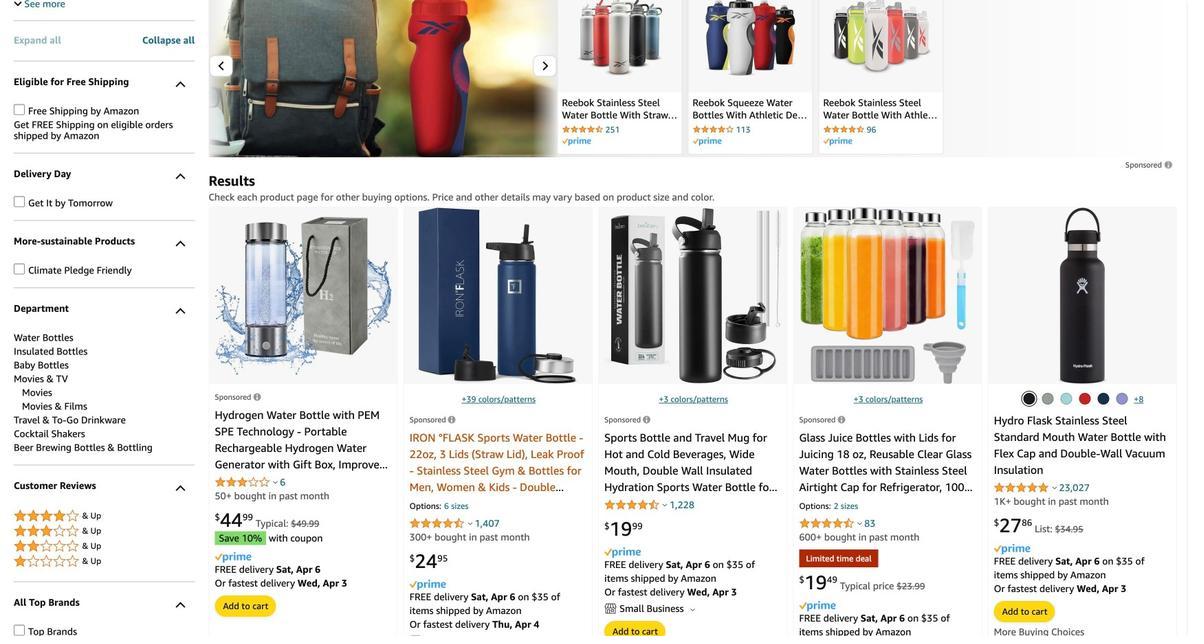 Task type: locate. For each thing, give the bounding box(es) containing it.
2 vertical spatial section collapse image
[[176, 308, 185, 318]]

sponsored ad - brewberry sports bottle and travel mug for hot and cold beverages, wide mouth, double wall insulated hydrat... image
[[604, 208, 781, 384]]

extender expand image
[[14, 0, 22, 6]]

2 vertical spatial section collapse image
[[176, 603, 185, 612]]

popover image
[[273, 481, 278, 485], [1052, 487, 1057, 490], [468, 522, 473, 526]]

2 horizontal spatial eligible for prime. image
[[823, 137, 852, 146]]

section collapse image for checkbox image
[[176, 603, 185, 612]]

0 vertical spatial popover image
[[663, 504, 667, 507]]

free delivery sat, apr 6 on $35 of items shipped by amazon element
[[994, 556, 1145, 581], [604, 559, 755, 585], [410, 592, 560, 617], [799, 613, 950, 637]]

1 horizontal spatial eligible for prime. image
[[693, 137, 722, 146]]

1 vertical spatial popover image
[[857, 522, 862, 526]]

or fastest delivery wed, apr 3 element for hydro flask stainless steel standard mouth water bottle with flex cap and double-wall vacuum insulation image
[[994, 584, 1127, 595]]

1 section collapse image from the top
[[176, 174, 185, 183]]

2 vertical spatial popover image
[[468, 522, 473, 526]]

0 vertical spatial section collapse image
[[176, 81, 185, 91]]

section collapse image
[[176, 81, 185, 91], [176, 486, 185, 495], [176, 603, 185, 612]]

4 stars & up element
[[14, 508, 195, 525]]

0 horizontal spatial popover image
[[273, 481, 278, 485]]

amazon prime image for or fastest delivery wed, apr 3 element related to hydro flask stainless steel standard mouth water bottle with flex cap and double-wall vacuum insulation image free delivery sat, apr 6 on $35 of items shipped by amazon element
[[994, 544, 1031, 555]]

or fastest delivery wed, apr 3 element for sponsored ad - brewberry sports bottle and travel mug for hot and cold beverages, wide mouth, double wall insulated hydrat... image
[[604, 587, 737, 598]]

amazon prime image
[[994, 544, 1031, 555], [604, 548, 641, 558], [215, 553, 251, 563], [410, 580, 446, 591], [799, 602, 836, 612]]

0 vertical spatial section collapse image
[[176, 174, 185, 183]]

0 horizontal spatial eligible for prime. image
[[562, 137, 591, 146]]

2 section collapse image from the top
[[176, 241, 185, 251]]

2 vertical spatial checkbox image
[[14, 264, 25, 275]]

3 section collapse image from the top
[[176, 603, 185, 612]]

1 star & up element
[[14, 554, 195, 570]]

or fastest delivery thu, apr 4 element
[[410, 619, 539, 631]]

1 checkbox image from the top
[[14, 104, 25, 115]]

2 horizontal spatial popover image
[[1052, 487, 1057, 490]]

sponsored ad - hydrogen water bottle with pem spe technology - portable rechargeable hydrogen water generator with gift bo... image
[[215, 217, 392, 375]]

0 vertical spatial popover image
[[273, 481, 278, 485]]

1 vertical spatial section collapse image
[[176, 241, 185, 251]]

free delivery sat, apr 6 on $35 of items shipped by amazon element for or fastest delivery wed, apr 3 element corresponding to sponsored ad - brewberry sports bottle and travel mug for hot and cold beverages, wide mouth, double wall insulated hydrat... image
[[604, 559, 755, 585]]

amazon prime image for free delivery sat, apr 6 element
[[215, 553, 251, 563]]

section collapse image
[[176, 174, 185, 183], [176, 241, 185, 251], [176, 308, 185, 318]]

popover image
[[663, 504, 667, 507], [857, 522, 862, 526]]

3 stars & up element
[[14, 524, 195, 540]]

section collapse image for first checkbox icon from the top
[[176, 81, 185, 91]]

or fastest delivery wed, apr 3 element
[[215, 578, 347, 589], [994, 584, 1127, 595], [604, 587, 737, 598]]

1 vertical spatial checkbox image
[[14, 196, 25, 207]]

eligible for prime. image
[[562, 137, 591, 146], [693, 137, 722, 146], [823, 137, 852, 146]]

1 vertical spatial section collapse image
[[176, 486, 185, 495]]

2 horizontal spatial or fastest delivery wed, apr 3 element
[[994, 584, 1127, 595]]

1 horizontal spatial or fastest delivery wed, apr 3 element
[[604, 587, 737, 598]]

1 vertical spatial popover image
[[1052, 487, 1057, 490]]

2 checkbox image from the top
[[14, 196, 25, 207]]

checkbox image
[[14, 104, 25, 115], [14, 196, 25, 207], [14, 264, 25, 275]]

1 section collapse image from the top
[[176, 81, 185, 91]]

0 vertical spatial checkbox image
[[14, 104, 25, 115]]



Task type: describe. For each thing, give the bounding box(es) containing it.
amazon prime image for or fastest delivery wed, apr 3 element corresponding to sponsored ad - brewberry sports bottle and travel mug for hot and cold beverages, wide mouth, double wall insulated hydrat... image free delivery sat, apr 6 on $35 of items shipped by amazon element
[[604, 548, 641, 558]]

3 checkbox image from the top
[[14, 264, 25, 275]]

2 section collapse image from the top
[[176, 486, 185, 495]]

0 horizontal spatial or fastest delivery wed, apr 3 element
[[215, 578, 347, 589]]

2 eligible for prime. image from the left
[[693, 137, 722, 146]]

hydro flask stainless steel standard mouth water bottle with flex cap and double-wall vacuum insulation image
[[1058, 208, 1107, 384]]

1 eligible for prime. image from the left
[[562, 137, 591, 146]]

3 eligible for prime. image from the left
[[823, 137, 852, 146]]

1 horizontal spatial popover image
[[468, 522, 473, 526]]

1 horizontal spatial popover image
[[857, 522, 862, 526]]

sponsored ad - iron °flask sports water bottle - 22oz, 3 lids (straw lid), leak proof - stainless steel gym & bottles for ... image
[[418, 208, 578, 384]]

free delivery sat, apr 6 element
[[215, 564, 321, 576]]

sponsored ad - zukro glass juice bottles with lids for juicing 18 oz, reusable clear glass water bottles with stainless st... image
[[800, 208, 975, 384]]

section collapse image for 2nd checkbox icon from the bottom
[[176, 174, 185, 183]]

checkbox image
[[14, 625, 25, 636]]

free delivery sat, apr 6 on $35 of items shipped by amazon element for or fastest delivery thu, apr 4 element
[[410, 592, 560, 617]]

0 horizontal spatial popover image
[[663, 504, 667, 507]]

amazon prime image for or fastest delivery thu, apr 4 element free delivery sat, apr 6 on $35 of items shipped by amazon element
[[410, 580, 446, 591]]

section collapse image for third checkbox icon
[[176, 241, 185, 251]]

free delivery sat, apr 6 on $35 of items shipped by amazon element for or fastest delivery wed, apr 3 element related to hydro flask stainless steel standard mouth water bottle with flex cap and double-wall vacuum insulation image
[[994, 556, 1145, 581]]

2 stars & up element
[[14, 539, 195, 555]]

3 section collapse image from the top
[[176, 308, 185, 318]]



Task type: vqa. For each thing, say whether or not it's contained in the screenshot.
2nd Eligible for Prime. icon from the left
yes



